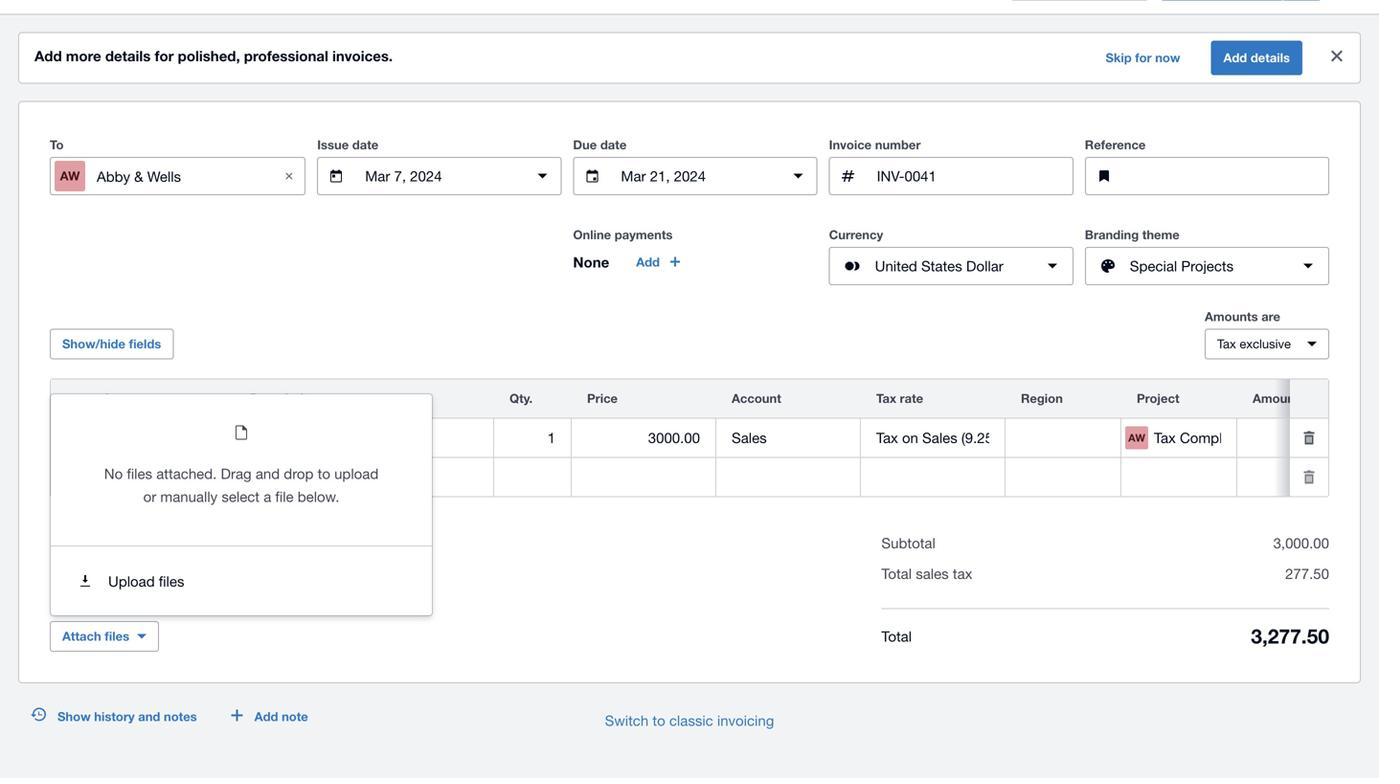Task type: vqa. For each thing, say whether or not it's contained in the screenshot.
Travel (684)
no



Task type: describe. For each thing, give the bounding box(es) containing it.
tax rate
[[877, 391, 924, 406]]

Due date text field
[[619, 158, 772, 195]]

to inside "no files attached.     drag and drop to upload or manually select a file below."
[[318, 466, 330, 482]]

none text field inside invoice line item list element
[[235, 459, 493, 496]]

file
[[275, 489, 294, 505]]

reference
[[1085, 138, 1146, 152]]

skip for now
[[1106, 50, 1181, 65]]

and inside "no files attached.     drag and drop to upload or manually select a file below."
[[256, 466, 280, 482]]

3,277.50
[[1251, 625, 1330, 649]]

invoice number element
[[829, 157, 1074, 196]]

amount
[[1253, 391, 1300, 406]]

total for total sales tax
[[882, 566, 912, 583]]

add for add
[[636, 255, 660, 270]]

0 horizontal spatial aw
[[60, 169, 80, 184]]

rate
[[900, 391, 924, 406]]

none
[[573, 254, 610, 271]]

invoices.
[[332, 48, 393, 65]]

qty.
[[510, 391, 533, 406]]

group containing no files attached.     drag and drop to upload or manually select a file below.
[[51, 395, 432, 616]]

add more details for polished, professional invoices.
[[34, 48, 393, 65]]

fields
[[129, 337, 161, 352]]

abby
[[97, 168, 130, 185]]

abby & wells
[[97, 168, 181, 185]]

277.50
[[1286, 566, 1330, 583]]

invoice
[[829, 138, 872, 152]]

show/hide
[[62, 337, 125, 352]]

aw inside invoice line item list element
[[1129, 432, 1146, 445]]

online payments
[[573, 228, 673, 243]]

no files attached.     drag and drop to upload or manually select a file below.
[[104, 466, 379, 505]]

exclusive
[[1240, 337, 1291, 352]]

add for add note
[[255, 710, 278, 725]]

total for total
[[882, 628, 912, 645]]

region
[[1021, 391, 1063, 406]]

skip for now button
[[1095, 43, 1192, 73]]

special projects button
[[1085, 247, 1330, 286]]

tax for tax rate
[[877, 391, 897, 406]]

price
[[587, 391, 618, 406]]

show/hide fields
[[62, 337, 161, 352]]

close image
[[270, 157, 309, 196]]

currency
[[829, 228, 884, 243]]

and inside button
[[138, 710, 160, 725]]

3,000.00
[[1274, 535, 1330, 552]]

show/hide fields button
[[50, 329, 174, 360]]

tax exclusive button
[[1205, 329, 1330, 360]]

issue date
[[317, 138, 379, 152]]

add details
[[1224, 50, 1290, 65]]

classic
[[670, 713, 713, 730]]

description
[[250, 391, 319, 406]]

more
[[66, 48, 101, 65]]

payments
[[615, 228, 673, 243]]

due date
[[573, 138, 627, 152]]

more date options image
[[779, 157, 818, 196]]

tax
[[953, 566, 973, 583]]

below.
[[298, 489, 339, 505]]

upload
[[108, 574, 155, 590]]

invoicing
[[717, 713, 774, 730]]

tax for tax exclusive
[[1218, 337, 1237, 352]]

add for add details
[[1224, 50, 1248, 65]]

close image
[[1332, 50, 1343, 62]]

projects
[[1182, 258, 1234, 275]]

states
[[922, 258, 963, 275]]

account
[[732, 391, 782, 406]]

switch to classic invoicing button
[[590, 702, 790, 741]]

theme
[[1143, 228, 1180, 243]]

files for attach
[[105, 630, 129, 644]]

now
[[1156, 50, 1181, 65]]

a
[[264, 489, 271, 505]]

files for no
[[127, 466, 152, 482]]

drag
[[221, 466, 252, 482]]

amounts
[[1205, 310, 1258, 324]]

notes
[[164, 710, 197, 725]]

united states dollar button
[[829, 247, 1074, 286]]

note
[[282, 710, 308, 725]]

attach
[[62, 630, 101, 644]]

attach files button
[[50, 622, 159, 653]]

0 horizontal spatial for
[[155, 48, 174, 65]]



Task type: locate. For each thing, give the bounding box(es) containing it.
total down the subtotal
[[882, 566, 912, 583]]

for
[[155, 48, 174, 65], [1136, 50, 1152, 65]]

files up or
[[127, 466, 152, 482]]

0 vertical spatial aw
[[60, 169, 80, 184]]

amounts are
[[1205, 310, 1281, 324]]

show history and notes button
[[19, 702, 209, 733]]

1 vertical spatial tax
[[877, 391, 897, 406]]

for inside button
[[1136, 50, 1152, 65]]

add right now
[[1224, 50, 1248, 65]]

show
[[57, 710, 91, 725]]

and
[[256, 466, 280, 482], [138, 710, 160, 725]]

item
[[105, 391, 132, 406]]

details
[[105, 48, 151, 65], [1251, 50, 1290, 65]]

upload files button
[[51, 559, 432, 605]]

files inside button
[[159, 574, 184, 590]]

to inside switch to classic invoicing 'button'
[[653, 713, 666, 730]]

due
[[573, 138, 597, 152]]

upload
[[334, 466, 379, 482]]

0 vertical spatial remove image
[[1290, 419, 1329, 458]]

0 vertical spatial to
[[318, 466, 330, 482]]

1 date from the left
[[352, 138, 379, 152]]

add down payments
[[636, 255, 660, 270]]

select
[[222, 489, 260, 505]]

date
[[352, 138, 379, 152], [601, 138, 627, 152]]

aw down project
[[1129, 432, 1146, 445]]

1 horizontal spatial details
[[1251, 50, 1290, 65]]

Reference text field
[[1131, 158, 1329, 195]]

2 date from the left
[[601, 138, 627, 152]]

drop
[[284, 466, 314, 482]]

tax down amounts
[[1218, 337, 1237, 352]]

branding
[[1085, 228, 1139, 243]]

Issue date text field
[[363, 158, 516, 195]]

to up below.
[[318, 466, 330, 482]]

switch
[[605, 713, 649, 730]]

date for due date
[[601, 138, 627, 152]]

aw down "to"
[[60, 169, 80, 184]]

tax inside popup button
[[1218, 337, 1237, 352]]

1 horizontal spatial for
[[1136, 50, 1152, 65]]

add details button
[[1211, 41, 1303, 75]]

group
[[51, 395, 432, 616]]

united states dollar
[[875, 258, 1004, 275]]

for left now
[[1136, 50, 1152, 65]]

details left 'close' button
[[1251, 50, 1290, 65]]

1 horizontal spatial to
[[653, 713, 666, 730]]

1 horizontal spatial and
[[256, 466, 280, 482]]

add left note
[[255, 710, 278, 725]]

add note button
[[220, 702, 320, 733]]

add left more
[[34, 48, 62, 65]]

invoice number
[[829, 138, 921, 152]]

1 horizontal spatial date
[[601, 138, 627, 152]]

online
[[573, 228, 611, 243]]

sales
[[916, 566, 949, 583]]

to
[[318, 466, 330, 482], [653, 713, 666, 730]]

remove image
[[1290, 419, 1329, 458], [1290, 459, 1329, 497]]

2 total from the top
[[882, 628, 912, 645]]

invoice line item list element
[[50, 379, 1380, 498]]

date for issue date
[[352, 138, 379, 152]]

add note
[[255, 710, 308, 725]]

0 horizontal spatial date
[[352, 138, 379, 152]]

files right attach
[[105, 630, 129, 644]]

professional
[[244, 48, 328, 65]]

1 horizontal spatial aw
[[1129, 432, 1146, 445]]

manually
[[160, 489, 218, 505]]

0 horizontal spatial to
[[318, 466, 330, 482]]

wells
[[147, 168, 181, 185]]

are
[[1262, 310, 1281, 324]]

project
[[1137, 391, 1180, 406]]

to
[[50, 138, 64, 152]]

special projects
[[1130, 258, 1234, 275]]

add
[[34, 48, 62, 65], [1224, 50, 1248, 65], [636, 255, 660, 270], [255, 710, 278, 725]]

switch to classic invoicing
[[605, 713, 774, 730]]

united
[[875, 258, 918, 275]]

files
[[127, 466, 152, 482], [159, 574, 184, 590], [105, 630, 129, 644]]

files inside popup button
[[105, 630, 129, 644]]

add button
[[625, 247, 695, 278]]

1 vertical spatial to
[[653, 713, 666, 730]]

special
[[1130, 258, 1178, 275]]

date right issue at left
[[352, 138, 379, 152]]

branding theme
[[1085, 228, 1180, 243]]

2 remove image from the top
[[1290, 459, 1329, 497]]

tax exclusive
[[1218, 337, 1291, 352]]

1 total from the top
[[882, 566, 912, 583]]

&
[[134, 168, 143, 185]]

subtotal
[[882, 535, 936, 552]]

2 vertical spatial files
[[105, 630, 129, 644]]

skip
[[1106, 50, 1132, 65]]

issue
[[317, 138, 349, 152]]

remove image up 3,000.00
[[1290, 459, 1329, 497]]

total sales tax
[[882, 566, 973, 583]]

0 vertical spatial files
[[127, 466, 152, 482]]

polished,
[[178, 48, 240, 65]]

and left "notes"
[[138, 710, 160, 725]]

0 vertical spatial tax
[[1218, 337, 1237, 352]]

number
[[875, 138, 921, 152]]

more date options image
[[523, 157, 562, 196]]

upload files
[[108, 574, 184, 590]]

files for upload
[[159, 574, 184, 590]]

add for add more details for polished, professional invoices.
[[34, 48, 62, 65]]

1 vertical spatial total
[[882, 628, 912, 645]]

0 horizontal spatial tax
[[877, 391, 897, 406]]

tax left rate
[[877, 391, 897, 406]]

total down total sales tax
[[882, 628, 912, 645]]

0 vertical spatial and
[[256, 466, 280, 482]]

details right more
[[105, 48, 151, 65]]

1 vertical spatial aw
[[1129, 432, 1146, 445]]

or
[[143, 489, 156, 505]]

0 vertical spatial total
[[882, 566, 912, 583]]

date right due on the top left of the page
[[601, 138, 627, 152]]

0 horizontal spatial and
[[138, 710, 160, 725]]

Tax Compliance text field
[[235, 420, 493, 457]]

details inside add details button
[[1251, 50, 1290, 65]]

dollar
[[967, 258, 1004, 275]]

more line item options element
[[1290, 380, 1329, 418]]

attach files
[[62, 630, 129, 644]]

None text field
[[235, 459, 493, 496]]

and up the a
[[256, 466, 280, 482]]

1 horizontal spatial tax
[[1218, 337, 1237, 352]]

aw
[[60, 169, 80, 184], [1129, 432, 1146, 445]]

1 vertical spatial remove image
[[1290, 459, 1329, 497]]

close button
[[1318, 37, 1357, 75]]

1 vertical spatial and
[[138, 710, 160, 725]]

for left polished,
[[155, 48, 174, 65]]

files right upload
[[159, 574, 184, 590]]

to right switch
[[653, 713, 666, 730]]

Invoice number text field
[[875, 158, 1073, 195]]

show history and notes
[[57, 710, 197, 725]]

remove image down more line item options element
[[1290, 419, 1329, 458]]

1 vertical spatial files
[[159, 574, 184, 590]]

1 remove image from the top
[[1290, 419, 1329, 458]]

no
[[104, 466, 123, 482]]

total
[[882, 566, 912, 583], [882, 628, 912, 645]]

files inside "no files attached.     drag and drop to upload or manually select a file below."
[[127, 466, 152, 482]]

attached.
[[156, 466, 217, 482]]

history
[[94, 710, 135, 725]]

0 horizontal spatial details
[[105, 48, 151, 65]]

None field
[[494, 420, 571, 457], [572, 420, 716, 457], [717, 420, 860, 457], [861, 420, 1005, 457], [1006, 420, 1121, 457], [1153, 420, 1237, 457], [1238, 420, 1380, 457], [494, 459, 571, 496], [572, 459, 716, 496], [1238, 459, 1380, 496], [494, 420, 571, 457], [572, 420, 716, 457], [717, 420, 860, 457], [861, 420, 1005, 457], [1006, 420, 1121, 457], [1153, 420, 1237, 457], [1238, 420, 1380, 457], [494, 459, 571, 496], [572, 459, 716, 496], [1238, 459, 1380, 496]]

tax inside invoice line item list element
[[877, 391, 897, 406]]



